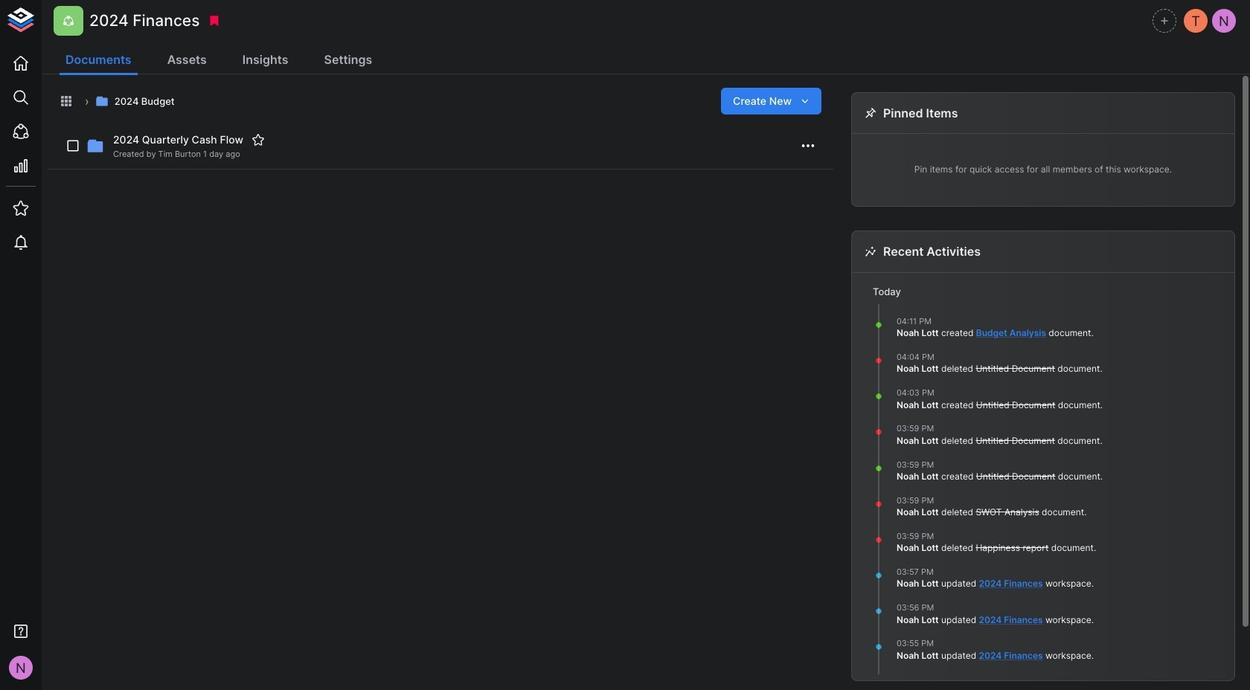 Task type: describe. For each thing, give the bounding box(es) containing it.
favorite image
[[252, 133, 265, 147]]



Task type: vqa. For each thing, say whether or not it's contained in the screenshot.
Remove Bookmark 'image' at left
yes



Task type: locate. For each thing, give the bounding box(es) containing it.
remove bookmark image
[[208, 14, 221, 28]]



